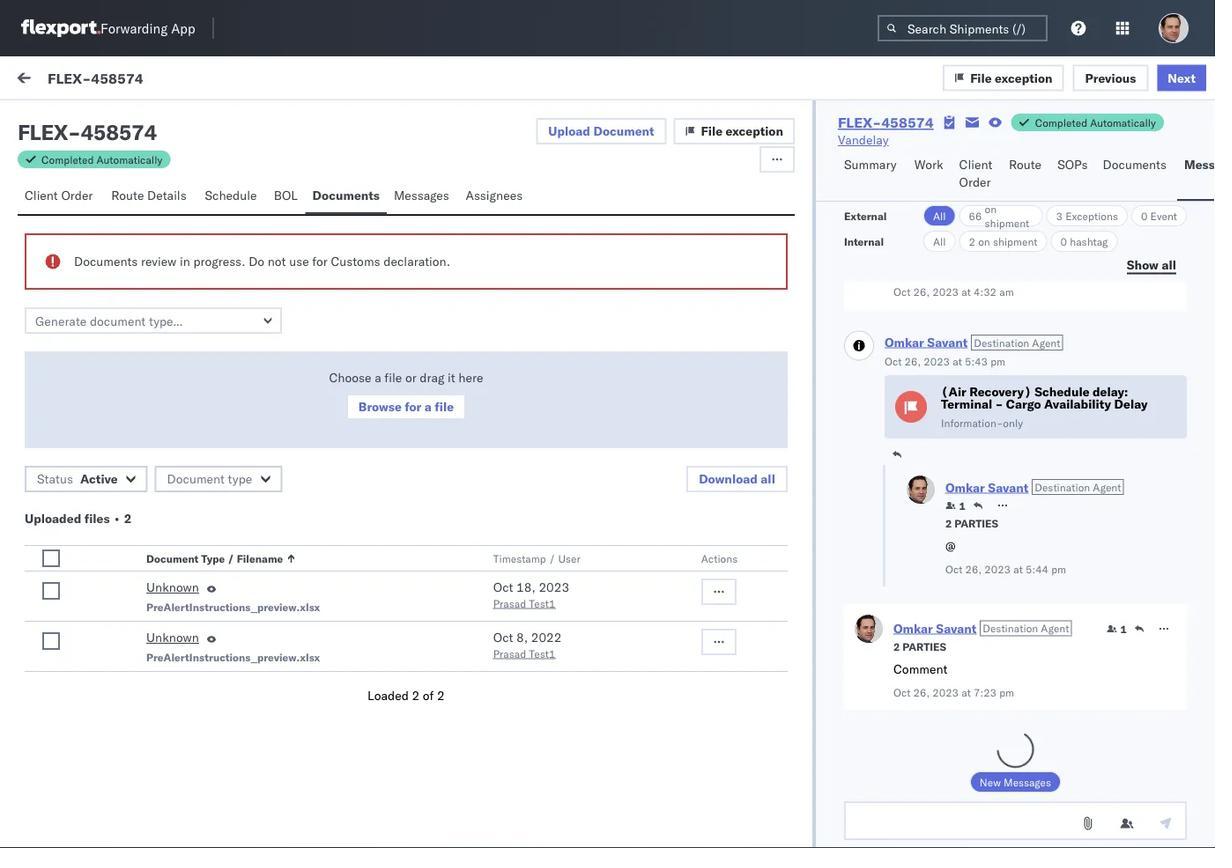 Task type: describe. For each thing, give the bounding box(es) containing it.
message for message
[[55, 153, 97, 166]]

import work button
[[131, 72, 200, 88]]

3 exceptions
[[1056, 209, 1118, 223]]

edt for a
[[551, 284, 574, 300]]

0 horizontal spatial automatically
[[97, 153, 162, 166]]

Generate document type... text field
[[25, 308, 282, 334]]

1 resize handle column header from the left
[[387, 147, 409, 849]]

savant down generate document type... text field
[[126, 349, 164, 365]]

shipment,
[[223, 671, 279, 686]]

agent for comment
[[1041, 622, 1069, 635]]

internal for internal
[[844, 235, 884, 248]]

cargo
[[1006, 397, 1041, 412]]

all button for 2
[[923, 231, 956, 252]]

0 vertical spatial automatically
[[1090, 116, 1156, 129]]

- inside (air recovery) schedule delay: terminal - cargo availability delay information-only
[[996, 397, 1003, 412]]

related
[[948, 153, 985, 166]]

only
[[1003, 416, 1023, 430]]

0 horizontal spatial order
[[61, 188, 93, 203]]

oct 26, 2023, 7:00 pm edt
[[417, 284, 574, 300]]

parties for @
[[955, 517, 998, 530]]

that
[[170, 671, 192, 686]]

a right filing
[[111, 300, 118, 316]]

2 horizontal spatial documents
[[1103, 157, 1167, 172]]

savant down review
[[126, 270, 164, 286]]

1 horizontal spatial documents button
[[1096, 149, 1177, 201]]

4 resize handle column header from the left
[[1183, 147, 1205, 849]]

assignees button
[[459, 180, 533, 214]]

choose a file or drag it here
[[329, 370, 483, 386]]

at left "4:32"
[[962, 286, 971, 299]]

or
[[405, 370, 417, 386]]

internal for internal (0)
[[118, 112, 161, 127]]

document type button
[[155, 466, 282, 493]]

internal (0)
[[118, 112, 187, 127]]

3 flex- 458574 from the top
[[947, 672, 1030, 687]]

0 vertical spatial file
[[970, 70, 992, 85]]

oct 8, 2022 prasad test1
[[493, 630, 562, 660]]

savant inside omkar savant destination agent oct 26, 2023 at 5:43 pm
[[927, 334, 968, 350]]

a inside great deal and with this contract established, we will create a lucrative partnership.
[[113, 609, 120, 624]]

messages inside button
[[394, 188, 449, 203]]

agent for @
[[1093, 481, 1121, 494]]

0 vertical spatial exception
[[995, 70, 1053, 85]]

show all
[[1127, 257, 1176, 272]]

here
[[459, 370, 483, 386]]

destination inside omkar savant destination agent oct 26, 2023 at 5:43 pm
[[974, 336, 1029, 349]]

availability
[[1044, 397, 1111, 412]]

0 vertical spatial work
[[171, 72, 200, 88]]

filing
[[80, 300, 108, 316]]

26, up loaded 2 of 2
[[440, 672, 459, 687]]

1 horizontal spatial flex-458574
[[838, 114, 934, 131]]

26, down declaration.
[[440, 284, 459, 300]]

route details button
[[104, 180, 198, 214]]

2 flex- 458574 from the top
[[947, 557, 1030, 573]]

omkar savant destination agent oct 26, 2023 at 5:43 pm
[[885, 334, 1060, 368]]

2 left of
[[412, 688, 420, 704]]

choose
[[329, 370, 371, 386]]

omkar up filing
[[85, 270, 123, 286]]

4:32
[[974, 286, 997, 299]]

all for download all
[[761, 471, 775, 487]]

26, left "4:32"
[[913, 286, 930, 299]]

test1 for 2022
[[529, 647, 556, 660]]

delay inside (air recovery) schedule delay: terminal - cargo availability delay information-only
[[1114, 397, 1148, 412]]

0 horizontal spatial documents
[[74, 254, 138, 269]]

omkar down create
[[85, 640, 123, 656]]

message list button
[[198, 104, 288, 138]]

oct 26, 2023 at 4:32 am
[[893, 286, 1014, 299]]

download
[[699, 471, 758, 487]]

pm inside omkar savant destination agent oct 26, 2023 at 5:43 pm
[[991, 355, 1006, 368]]

timestamp
[[493, 552, 546, 565]]

/ inside button
[[228, 552, 234, 565]]

upload
[[548, 123, 590, 139]]

progress.
[[193, 254, 245, 269]]

2 parties for @
[[945, 517, 998, 530]]

external for external
[[844, 209, 887, 223]]

edt for latent messaging test.
[[551, 205, 574, 220]]

loaded
[[368, 688, 409, 704]]

review
[[141, 254, 177, 269]]

next button
[[1157, 65, 1206, 91]]

26, left timestamp
[[440, 557, 459, 573]]

document for type
[[167, 471, 225, 487]]

4 omkar savant from the top
[[85, 429, 164, 444]]

loaded 2 of 2
[[368, 688, 445, 704]]

filename
[[237, 552, 283, 565]]

0 vertical spatial unknown
[[121, 459, 177, 475]]

vandelay
[[838, 132, 889, 148]]

client order for the left client order button
[[25, 188, 93, 203]]

omkar up active
[[85, 429, 123, 444]]

2023 inside @ oct 26, 2023 at 5:44 pm
[[985, 563, 1011, 576]]

2023 left "4:32"
[[933, 286, 959, 299]]

1 vertical spatial documents
[[312, 188, 380, 203]]

this is
[[53, 591, 89, 607]]

26, inside @ oct 26, 2023 at 5:44 pm
[[965, 563, 982, 576]]

0 horizontal spatial documents button
[[305, 180, 387, 214]]

messaging
[[92, 221, 151, 237]]

omkar savant button for @
[[945, 480, 1029, 495]]

not
[[268, 254, 286, 269]]

flex- 1854269
[[947, 284, 1038, 300]]

next
[[1168, 70, 1196, 85]]

route for route details
[[111, 188, 144, 203]]

0 event
[[1141, 209, 1177, 223]]

messa button
[[1177, 149, 1215, 201]]

0 horizontal spatial completed
[[41, 153, 94, 166]]

this
[[53, 591, 77, 607]]

great
[[102, 591, 131, 607]]

messages button
[[387, 180, 459, 214]]

work for my
[[50, 68, 96, 92]]

app
[[171, 20, 195, 37]]

all button for 66
[[923, 205, 956, 226]]

import
[[131, 72, 168, 88]]

browse
[[359, 399, 402, 415]]

document inside upload document button
[[593, 123, 654, 139]]

agent inside omkar savant destination agent oct 26, 2023 at 5:43 pm
[[1032, 336, 1060, 349]]

1 horizontal spatial order
[[959, 174, 991, 190]]

omkar savant for latent
[[85, 191, 164, 206]]

pm for latent messaging test.
[[530, 205, 548, 220]]

2 right of
[[437, 688, 445, 704]]

it
[[448, 370, 455, 386]]

k,
[[305, 671, 317, 686]]

on for 2
[[978, 235, 990, 248]]

flex-458574 link
[[838, 114, 934, 131]]

2023 inside oct 18, 2023 prasad test1
[[539, 580, 569, 595]]

2 down 66
[[969, 235, 976, 248]]

0 for 0 event
[[1141, 209, 1148, 223]]

omkar right uploaded
[[85, 526, 123, 541]]

(0) for external (0)
[[78, 112, 101, 127]]

omkar up latent messaging test.
[[85, 191, 123, 206]]

pm for @
[[1051, 563, 1066, 576]]

summary button
[[837, 149, 907, 201]]

savant up comment oct 26, 2023 at 7:23 pm
[[936, 621, 977, 636]]

bol button
[[267, 180, 305, 214]]

1 horizontal spatial am
[[999, 286, 1014, 299]]

deal
[[134, 591, 158, 607]]

timestamp / user
[[493, 552, 581, 565]]

previous button
[[1073, 65, 1149, 91]]

upload document button
[[536, 118, 667, 145]]

message for message list
[[205, 112, 256, 127]]

work inside work button
[[914, 157, 943, 172]]

savant up the exception: unknown customs hold type
[[126, 429, 164, 444]]

you
[[147, 671, 167, 686]]

0 vertical spatial file exception
[[970, 70, 1053, 85]]

status
[[37, 471, 73, 487]]

at inside omkar savant destination agent oct 26, 2023 at 5:43 pm
[[953, 355, 962, 368]]

1 vertical spatial customs
[[180, 459, 232, 475]]

a inside button
[[425, 399, 432, 415]]

oct inside comment oct 26, 2023 at 7:23 pm
[[893, 686, 911, 699]]

show all button
[[1116, 252, 1187, 278]]

route button
[[1002, 149, 1051, 201]]

0 vertical spatial customs
[[331, 254, 380, 269]]

k
[[282, 671, 290, 686]]

forwarding app
[[100, 20, 195, 37]]

assignees
[[466, 188, 523, 203]]

delay:
[[1093, 384, 1128, 400]]

external (0)
[[28, 112, 101, 127]]

savant up test.
[[126, 191, 164, 206]]

schedule inside button
[[205, 188, 257, 203]]

0 horizontal spatial file
[[701, 123, 723, 139]]

unknown link for oct 8, 2022
[[146, 629, 199, 650]]

external for external (0)
[[28, 112, 74, 127]]

2 parties button for comment
[[893, 638, 946, 654]]

takes
[[360, 688, 390, 704]]

unknown link for oct 18, 2023
[[146, 579, 199, 600]]

commendation
[[121, 300, 204, 316]]

1 vertical spatial exception
[[726, 123, 783, 139]]

active
[[80, 471, 118, 487]]

omkar up comment
[[893, 621, 933, 636]]

to
[[244, 300, 256, 316]]

omkar up @
[[945, 480, 985, 495]]

type
[[228, 471, 252, 487]]

66
[[969, 209, 982, 223]]

internal (0) button
[[111, 104, 198, 138]]

with
[[185, 591, 209, 607]]

drag
[[420, 370, 444, 386]]

schedule inside (air recovery) schedule delay: terminal - cargo availability delay information-only
[[1035, 384, 1090, 400]]

destination for comment
[[983, 622, 1038, 635]]

documents review in progress. do not use for customs declaration.
[[74, 254, 450, 269]]

1 vertical spatial file exception
[[701, 123, 783, 139]]

2 parties button for @
[[945, 515, 998, 530]]

1 horizontal spatial type
[[266, 459, 294, 475]]

2023 inside omkar savant destination agent oct 26, 2023 at 5:43 pm
[[924, 355, 950, 368]]

item/shipment
[[1013, 153, 1085, 166]]

5:44
[[1026, 563, 1049, 576]]

latent messaging test.
[[53, 221, 180, 237]]

0 horizontal spatial delay
[[230, 556, 264, 571]]

destination for @
[[1035, 481, 1090, 494]]

devan
[[320, 671, 353, 686]]

omkar savant button for comment
[[893, 621, 977, 636]]

hashtag
[[1070, 235, 1108, 248]]

my
[[18, 68, 46, 92]]

omkar down filing
[[85, 349, 123, 365]]

flex- 1366815
[[947, 364, 1038, 379]]

file inside button
[[435, 399, 454, 415]]



Task type: locate. For each thing, give the bounding box(es) containing it.
0 vertical spatial prasad
[[493, 597, 526, 610]]

2023 down comment
[[933, 686, 959, 699]]

work for related
[[987, 153, 1011, 166]]

1 horizontal spatial documents
[[312, 188, 380, 203]]

0 horizontal spatial schedule
[[205, 188, 257, 203]]

are
[[74, 671, 91, 686]]

flex-458574 up vandelay
[[838, 114, 934, 131]]

1 horizontal spatial client
[[959, 157, 993, 172]]

prealertinstructions_preview.xlsx for oct 18, 2023
[[146, 601, 320, 614]]

in
[[180, 254, 190, 269]]

1 prasad from the top
[[493, 597, 526, 610]]

2 unknown link from the top
[[146, 629, 199, 650]]

1 vertical spatial delay
[[230, 556, 264, 571]]

1 horizontal spatial message
[[205, 112, 256, 127]]

morale!
[[334, 300, 376, 316]]

work button
[[907, 149, 952, 201]]

0 vertical spatial test1
[[529, 597, 556, 610]]

(0) inside 'button'
[[78, 112, 101, 127]]

forwarding
[[100, 20, 168, 37]]

2 / from the left
[[549, 552, 555, 565]]

completed down "flex - 458574"
[[41, 153, 94, 166]]

(0) right flex
[[78, 112, 101, 127]]

1 vertical spatial 2 parties
[[893, 640, 946, 653]]

documents right bol button
[[312, 188, 380, 203]]

1 button for comment
[[1107, 622, 1127, 636]]

omkar savant button up 5:43
[[885, 334, 968, 350]]

2 right ∙ on the bottom of the page
[[124, 511, 132, 527]]

1 edt from the top
[[551, 205, 574, 220]]

all for 2
[[933, 235, 946, 248]]

1 vertical spatial parties
[[903, 640, 946, 653]]

customs
[[331, 254, 380, 269], [180, 459, 232, 475]]

client
[[959, 157, 993, 172], [25, 188, 58, 203]]

1 vertical spatial flex-458574
[[838, 114, 934, 131]]

omkar savant for oct 26, 2023, 6:30 pm edt
[[85, 349, 164, 365]]

1 5:45 from the top
[[500, 557, 527, 573]]

1 vertical spatial for
[[405, 399, 422, 415]]

test1 for 2023
[[529, 597, 556, 610]]

1 horizontal spatial route
[[1009, 157, 1042, 172]]

route for route
[[1009, 157, 1042, 172]]

1 all from the top
[[933, 209, 946, 223]]

route left sops
[[1009, 157, 1042, 172]]

create
[[75, 609, 110, 624]]

0 horizontal spatial completed automatically
[[41, 153, 162, 166]]

pm inside @ oct 26, 2023 at 5:44 pm
[[1051, 563, 1066, 576]]

3 pm from the top
[[530, 364, 548, 379]]

omkar savant for i
[[85, 270, 164, 286]]

shipment inside 66 on shipment
[[985, 216, 1029, 230]]

work up external (0) at left
[[50, 68, 96, 92]]

1 vertical spatial all button
[[923, 231, 956, 252]]

omkar savant destination agent for @
[[945, 480, 1121, 495]]

None checkbox
[[42, 550, 60, 568]]

1 vertical spatial work
[[987, 153, 1011, 166]]

upload document
[[548, 123, 654, 139]]

and
[[161, 591, 182, 607]]

1 for comment
[[1121, 623, 1127, 636]]

1 horizontal spatial completed
[[1035, 116, 1088, 129]]

external down summary 'button'
[[844, 209, 887, 223]]

2023, left 7:00
[[462, 284, 497, 300]]

0 vertical spatial client
[[959, 157, 993, 172]]

omkar savant up active
[[85, 429, 164, 444]]

at left 7:23
[[962, 686, 971, 699]]

0
[[1141, 209, 1148, 223], [1061, 235, 1067, 248]]

1 horizontal spatial your
[[306, 300, 331, 316]]

completed up item/shipment
[[1035, 116, 1088, 129]]

unknown for oct 8, 2022
[[146, 630, 199, 645]]

1 for @
[[959, 499, 966, 512]]

18,
[[516, 580, 536, 595]]

all button
[[923, 205, 956, 226], [923, 231, 956, 252]]

26, inside omkar savant destination agent oct 26, 2023 at 5:43 pm
[[905, 355, 921, 368]]

None text field
[[844, 802, 1187, 841]]

exception: warehouse devan delay
[[56, 556, 264, 571]]

omkar down oct 26, 2023 at 4:32 am
[[885, 334, 924, 350]]

prealertinstructions_preview.xlsx for oct 8, 2022
[[146, 651, 320, 664]]

2 edt from the top
[[551, 284, 574, 300]]

0 horizontal spatial type
[[201, 552, 225, 565]]

message
[[205, 112, 256, 127], [55, 153, 97, 166]]

established,
[[286, 591, 355, 607]]

1 (0) from the left
[[78, 112, 101, 127]]

flex- 458574
[[947, 205, 1030, 220], [947, 557, 1030, 573], [947, 672, 1030, 687], [947, 786, 1030, 802]]

1 horizontal spatial file
[[435, 399, 454, 415]]

messages right 'new'
[[1004, 776, 1051, 789]]

comment oct 26, 2023 at 7:23 pm
[[893, 662, 1014, 699]]

test1 inside oct 18, 2023 prasad test1
[[529, 597, 556, 610]]

at left 5:43
[[953, 355, 962, 368]]

0 horizontal spatial am
[[60, 300, 77, 316]]

3 2023, from the top
[[462, 364, 497, 379]]

2 parties button up @
[[945, 515, 998, 530]]

3 resize handle column header from the left
[[918, 147, 939, 849]]

1 horizontal spatial schedule
[[1035, 384, 1090, 400]]

0 vertical spatial internal
[[118, 112, 161, 127]]

omkar savant
[[85, 191, 164, 206], [85, 270, 164, 286], [85, 349, 164, 365], [85, 429, 164, 444], [85, 526, 164, 541], [85, 640, 164, 656]]

1 horizontal spatial client order button
[[952, 149, 1002, 201]]

unknown right active
[[121, 459, 177, 475]]

file down it
[[435, 399, 454, 415]]

∙
[[113, 511, 121, 527]]

delay
[[1114, 397, 1148, 412], [230, 556, 264, 571]]

oct inside oct 18, 2023 prasad test1
[[493, 580, 513, 595]]

4 pm from the top
[[530, 557, 548, 573]]

omkar savant destination agent
[[945, 480, 1121, 495], [893, 621, 1069, 636]]

flexport. image
[[21, 19, 100, 37]]

0 vertical spatial agent
[[1032, 336, 1060, 349]]

0 vertical spatial exception:
[[56, 459, 118, 475]]

event
[[1150, 209, 1177, 223]]

internal down summary 'button'
[[844, 235, 884, 248]]

5 edt from the top
[[551, 672, 574, 687]]

2 resize handle column header from the left
[[653, 147, 674, 849]]

exception: up uploaded files ∙ 2
[[56, 459, 118, 475]]

2 5:45 from the top
[[500, 672, 527, 687]]

7:00
[[500, 284, 527, 300]]

2 prasad from the top
[[493, 647, 526, 660]]

message left list
[[205, 112, 256, 127]]

26, left 5:43
[[905, 355, 921, 368]]

5 pm from the top
[[530, 672, 548, 687]]

flex-458574 down forwarding app link
[[48, 69, 143, 87]]

3 edt from the top
[[551, 364, 574, 379]]

bol
[[274, 188, 298, 203]]

all right download
[[761, 471, 775, 487]]

0 vertical spatial am
[[999, 286, 1014, 299]]

1 pm from the top
[[530, 205, 548, 220]]

7:22
[[500, 205, 527, 220]]

1 flex- 458574 from the top
[[947, 205, 1030, 220]]

resize handle column header
[[387, 147, 409, 849], [653, 147, 674, 849], [918, 147, 939, 849], [1183, 147, 1205, 849]]

1 vertical spatial 5:45
[[500, 672, 527, 687]]

0 horizontal spatial /
[[228, 552, 234, 565]]

all for show all
[[1162, 257, 1176, 272]]

0 horizontal spatial (0)
[[78, 112, 101, 127]]

prasad for 18,
[[493, 597, 526, 610]]

pm inside comment oct 26, 2023 at 7:23 pm
[[999, 686, 1014, 699]]

1 oct 26, 2023, 5:45 pm edt from the top
[[417, 557, 574, 573]]

savant right ∙ on the bottom of the page
[[126, 526, 164, 541]]

0 horizontal spatial work
[[50, 68, 96, 92]]

1 button for @
[[945, 499, 966, 513]]

summary
[[844, 157, 897, 172]]

1 omkar savant from the top
[[85, 191, 164, 206]]

1 vertical spatial completed automatically
[[41, 153, 162, 166]]

work left related
[[914, 157, 943, 172]]

2 vertical spatial agent
[[1041, 622, 1069, 635]]

import work
[[131, 72, 200, 88]]

5:45 down oct 8, 2022 prasad test1
[[500, 672, 527, 687]]

0 vertical spatial file
[[385, 370, 402, 386]]

0 horizontal spatial exception
[[726, 123, 783, 139]]

pm up 18,
[[530, 557, 548, 573]]

0 horizontal spatial all
[[761, 471, 775, 487]]

2 vertical spatial pm
[[999, 686, 1014, 699]]

66 on shipment
[[969, 202, 1029, 230]]

0 for 0 hashtag
[[1061, 235, 1067, 248]]

unknown link down 'lucrative'
[[146, 629, 199, 650]]

parties
[[955, 517, 998, 530], [903, 640, 946, 653]]

2 pm from the top
[[530, 284, 548, 300]]

8,
[[516, 630, 528, 645]]

at inside @ oct 26, 2023 at 5:44 pm
[[1014, 563, 1023, 576]]

shipment down 66 on shipment
[[993, 235, 1038, 248]]

3 omkar savant from the top
[[85, 349, 164, 365]]

1 horizontal spatial messages
[[1004, 776, 1051, 789]]

parties up comment
[[903, 640, 946, 653]]

1 test1 from the top
[[529, 597, 556, 610]]

we
[[358, 591, 374, 607]]

0 vertical spatial messages
[[394, 188, 449, 203]]

1 vertical spatial work
[[914, 157, 943, 172]]

26, up declaration.
[[440, 205, 459, 220]]

edt right 6:30
[[551, 364, 574, 379]]

use
[[289, 254, 309, 269]]

document for type
[[146, 552, 199, 565]]

2 (0) from the left
[[165, 112, 187, 127]]

26, down comment
[[913, 686, 930, 699]]

at inside comment oct 26, 2023 at 7:23 pm
[[962, 686, 971, 699]]

26, right or
[[440, 364, 459, 379]]

omkar inside omkar savant destination agent oct 26, 2023 at 5:43 pm
[[885, 334, 924, 350]]

list
[[259, 112, 281, 127]]

document type / filename
[[146, 552, 283, 565]]

0 vertical spatial omkar savant destination agent
[[945, 480, 1121, 495]]

5:43
[[965, 355, 988, 368]]

exception:
[[56, 459, 118, 475], [56, 556, 118, 571]]

unknown link down the exception: warehouse devan delay
[[146, 579, 199, 600]]

0 vertical spatial all button
[[923, 205, 956, 226]]

0 vertical spatial shipment
[[985, 216, 1029, 230]]

None checkbox
[[42, 582, 60, 600], [42, 633, 60, 650], [42, 582, 60, 600], [42, 633, 60, 650]]

1 horizontal spatial 0
[[1141, 209, 1148, 223]]

2 parties up @
[[945, 517, 998, 530]]

internal inside button
[[118, 112, 161, 127]]

your inside we are notifying you that your shipment, k & k, devan has takes
[[196, 671, 220, 686]]

2 2023, from the top
[[462, 284, 497, 300]]

2 vertical spatial documents
[[74, 254, 138, 269]]

omkar savant for we
[[85, 640, 164, 656]]

2 vertical spatial document
[[146, 552, 199, 565]]

documents button
[[1096, 149, 1177, 201], [305, 180, 387, 214]]

4 2023, from the top
[[462, 557, 497, 573]]

all right show
[[1162, 257, 1176, 272]]

for inside button
[[405, 399, 422, 415]]

2 exception: from the top
[[56, 556, 118, 571]]

all for 66
[[933, 209, 946, 223]]

0 horizontal spatial client order button
[[18, 180, 104, 214]]

1 horizontal spatial parties
[[955, 517, 998, 530]]

documents down latent messaging test.
[[74, 254, 138, 269]]

external inside 'button'
[[28, 112, 74, 127]]

2023 left 5:44
[[985, 563, 1011, 576]]

work
[[171, 72, 200, 88], [914, 157, 943, 172]]

document inside document type / filename button
[[146, 552, 199, 565]]

0 horizontal spatial file
[[385, 370, 402, 386]]

prasad inside oct 18, 2023 prasad test1
[[493, 597, 526, 610]]

download all button
[[687, 466, 788, 493]]

1 horizontal spatial client order
[[959, 157, 993, 190]]

document up and
[[146, 552, 199, 565]]

1 horizontal spatial exception
[[995, 70, 1053, 85]]

all
[[933, 209, 946, 223], [933, 235, 946, 248]]

automatically up route details
[[97, 153, 162, 166]]

unknown for oct 18, 2023
[[146, 580, 199, 595]]

route up messaging
[[111, 188, 144, 203]]

1 vertical spatial automatically
[[97, 153, 162, 166]]

file exception button
[[943, 65, 1064, 91], [943, 65, 1064, 91], [674, 118, 795, 145], [674, 118, 795, 145]]

2 omkar savant from the top
[[85, 270, 164, 286]]

type inside button
[[201, 552, 225, 565]]

am right "4:32"
[[999, 286, 1014, 299]]

parties for comment
[[903, 640, 946, 653]]

has
[[357, 671, 377, 686]]

client right work button
[[959, 157, 993, 172]]

oct inside omkar savant destination agent oct 26, 2023 at 5:43 pm
[[885, 355, 902, 368]]

0 vertical spatial document
[[593, 123, 654, 139]]

message down "flex - 458574"
[[55, 153, 97, 166]]

client order up 66
[[959, 157, 993, 190]]

1 vertical spatial 1
[[1121, 623, 1127, 636]]

prealertinstructions_preview.xlsx
[[146, 601, 320, 614], [146, 651, 320, 664]]

omkar savant up messaging
[[85, 191, 164, 206]]

oct inside @ oct 26, 2023 at 5:44 pm
[[945, 563, 963, 576]]

omkar savant destination agent down 'only'
[[945, 480, 1121, 495]]

2 up comment
[[893, 640, 900, 653]]

parties up @
[[955, 517, 998, 530]]

oct 26, 2023, 5:45 pm edt down oct 8, 2022 prasad test1
[[417, 672, 574, 687]]

exception: for exception: warehouse devan delay
[[56, 556, 118, 571]]

2 all button from the top
[[923, 231, 956, 252]]

destination
[[974, 336, 1029, 349], [1035, 481, 1090, 494], [983, 622, 1038, 635]]

2023, for latent messaging test.
[[462, 205, 497, 220]]

2023 right 18,
[[539, 580, 569, 595]]

4 edt from the top
[[551, 557, 574, 573]]

0 vertical spatial completed automatically
[[1035, 116, 1156, 129]]

0 horizontal spatial parties
[[903, 640, 946, 653]]

a down 'great'
[[113, 609, 120, 624]]

1 vertical spatial prealertinstructions_preview.xlsx
[[146, 651, 320, 664]]

1 vertical spatial oct 26, 2023, 5:45 pm edt
[[417, 672, 574, 687]]

show
[[1127, 257, 1159, 272]]

5 2023, from the top
[[462, 672, 497, 687]]

great deal and with this contract established, we will create a lucrative partnership.
[[53, 591, 374, 624]]

1 vertical spatial document
[[167, 471, 225, 487]]

5:45 up 18,
[[500, 557, 527, 573]]

savant down 'only'
[[988, 480, 1029, 495]]

458574
[[91, 69, 143, 87], [881, 114, 934, 131], [81, 119, 157, 145], [984, 205, 1030, 220], [984, 557, 1030, 573], [984, 672, 1030, 687], [984, 786, 1030, 802]]

a down drag
[[425, 399, 432, 415]]

0 vertical spatial 2 parties
[[945, 517, 998, 530]]

savant up 5:43
[[927, 334, 968, 350]]

1 prealertinstructions_preview.xlsx from the top
[[146, 601, 320, 614]]

1 horizontal spatial file
[[970, 70, 992, 85]]

edt up oct 18, 2023 prasad test1
[[551, 557, 574, 573]]

on down 66
[[978, 235, 990, 248]]

agent
[[1032, 336, 1060, 349], [1093, 481, 1121, 494], [1041, 622, 1069, 635]]

documents button right the bol
[[305, 180, 387, 214]]

(air recovery) schedule delay: terminal - cargo availability delay information-only
[[941, 384, 1148, 430]]

-
[[68, 119, 81, 145], [682, 205, 690, 220], [682, 284, 690, 300], [996, 397, 1003, 412], [682, 452, 690, 467], [682, 557, 690, 573], [682, 672, 690, 687]]

0 vertical spatial external
[[28, 112, 74, 127]]

omkar savant button
[[885, 334, 968, 350], [945, 480, 1029, 495], [893, 621, 977, 636]]

1 horizontal spatial all
[[1162, 257, 1176, 272]]

is
[[80, 591, 89, 607]]

2 all from the top
[[933, 235, 946, 248]]

improve
[[259, 300, 303, 316]]

browse for a file button
[[346, 394, 466, 420]]

0 vertical spatial message
[[205, 112, 256, 127]]

prasad for 8,
[[493, 647, 526, 660]]

omkar savant up warehouse
[[85, 526, 164, 541]]

on for 66
[[985, 202, 997, 215]]

26, inside comment oct 26, 2023 at 7:23 pm
[[913, 686, 930, 699]]

1 vertical spatial completed
[[41, 153, 94, 166]]

1 horizontal spatial external
[[844, 209, 887, 223]]

0 vertical spatial prealertinstructions_preview.xlsx
[[146, 601, 320, 614]]

1 exception: from the top
[[56, 459, 118, 475]]

/
[[228, 552, 234, 565], [549, 552, 555, 565]]

2023
[[933, 286, 959, 299], [924, 355, 950, 368], [985, 563, 1011, 576], [539, 580, 569, 595], [933, 686, 959, 699]]

type up this
[[201, 552, 225, 565]]

0 horizontal spatial flex-458574
[[48, 69, 143, 87]]

a right choose
[[375, 370, 381, 386]]

2023, for a
[[462, 284, 497, 300]]

5:45
[[500, 557, 527, 573], [500, 672, 527, 687]]

1 horizontal spatial (0)
[[165, 112, 187, 127]]

pm for a
[[530, 284, 548, 300]]

2023, up oct 18, 2023 prasad test1
[[462, 557, 497, 573]]

0 vertical spatial on
[[985, 202, 997, 215]]

edt for you
[[551, 672, 574, 687]]

previous
[[1085, 70, 1136, 85]]

for down or
[[405, 399, 422, 415]]

uploaded
[[25, 511, 81, 527]]

0 vertical spatial your
[[306, 300, 331, 316]]

documents button up 0 event
[[1096, 149, 1177, 201]]

work
[[50, 68, 96, 92], [987, 153, 1011, 166]]

0 vertical spatial delay
[[1114, 397, 1148, 412]]

file left or
[[385, 370, 402, 386]]

6 omkar savant from the top
[[85, 640, 164, 656]]

1 / from the left
[[228, 552, 234, 565]]

1 vertical spatial unknown link
[[146, 629, 199, 650]]

new messages button
[[970, 772, 1061, 793]]

flex-
[[48, 69, 91, 87], [838, 114, 881, 131], [947, 205, 984, 220], [947, 284, 984, 300], [947, 364, 984, 379], [947, 557, 984, 573], [947, 672, 984, 687], [947, 786, 984, 802]]

2 prealertinstructions_preview.xlsx from the top
[[146, 651, 320, 664]]

devan
[[190, 556, 227, 571]]

oct 26, 2023, 6:30 pm edt
[[417, 364, 574, 379]]

2 oct 26, 2023, 5:45 pm edt from the top
[[417, 672, 574, 687]]

all button up oct 26, 2023 at 4:32 am
[[923, 231, 956, 252]]

1 2023, from the top
[[462, 205, 497, 220]]

/ inside "button"
[[549, 552, 555, 565]]

0 vertical spatial 5:45
[[500, 557, 527, 573]]

oct 26, 2023, 5:45 pm edt up 18,
[[417, 557, 574, 573]]

2 parties up comment
[[893, 640, 946, 653]]

pm right 5:44
[[1051, 563, 1066, 576]]

pm for you
[[530, 672, 548, 687]]

user
[[558, 552, 581, 565]]

schedule button
[[198, 180, 267, 214]]

2 test1 from the top
[[529, 647, 556, 660]]

omkar savant destination agent for comment
[[893, 621, 1069, 636]]

1 all button from the top
[[923, 205, 956, 226]]

0 vertical spatial flex-458574
[[48, 69, 143, 87]]

0 vertical spatial route
[[1009, 157, 1042, 172]]

0 horizontal spatial messages
[[394, 188, 449, 203]]

on inside 66 on shipment
[[985, 202, 997, 215]]

order down related
[[959, 174, 991, 190]]

documents up 0 event
[[1103, 157, 1167, 172]]

route details
[[111, 188, 187, 203]]

0 horizontal spatial internal
[[118, 112, 161, 127]]

work right related
[[987, 153, 1011, 166]]

client order button up 66
[[952, 149, 1002, 201]]

exception: up is
[[56, 556, 118, 571]]

savant down 'lucrative'
[[126, 640, 164, 656]]

0 vertical spatial omkar savant button
[[885, 334, 968, 350]]

(0) for internal (0)
[[165, 112, 187, 127]]

shipment for 66 on shipment
[[985, 216, 1029, 230]]

document inside button
[[167, 471, 225, 487]]

2 up @
[[945, 517, 952, 530]]

1 horizontal spatial customs
[[331, 254, 380, 269]]

test1 down 18,
[[529, 597, 556, 610]]

am
[[999, 286, 1014, 299], [60, 300, 77, 316]]

1 vertical spatial all
[[761, 471, 775, 487]]

pm for comment
[[999, 686, 1014, 699]]

client order for the right client order button
[[959, 157, 993, 190]]

1 vertical spatial destination
[[1035, 481, 1090, 494]]

destination down 5:44
[[983, 622, 1038, 635]]

prasad down 8,
[[493, 647, 526, 660]]

delay up "contract"
[[230, 556, 264, 571]]

@ oct 26, 2023 at 5:44 pm
[[945, 538, 1066, 576]]

messages inside button
[[1004, 776, 1051, 789]]

1 vertical spatial unknown
[[146, 580, 199, 595]]

(0) inside button
[[165, 112, 187, 127]]

2023 inside comment oct 26, 2023 at 7:23 pm
[[933, 686, 959, 699]]

this
[[212, 591, 234, 607]]

timestamp / user button
[[490, 548, 666, 566]]

1 unknown link from the top
[[146, 579, 199, 600]]

document
[[593, 123, 654, 139], [167, 471, 225, 487], [146, 552, 199, 565]]

client order up latent
[[25, 188, 93, 203]]

a
[[111, 300, 118, 316], [375, 370, 381, 386], [425, 399, 432, 415], [113, 609, 120, 624]]

(0) down import work
[[165, 112, 187, 127]]

5 omkar savant from the top
[[85, 526, 164, 541]]

1 vertical spatial your
[[196, 671, 220, 686]]

pm right 7:00
[[530, 284, 548, 300]]

all left 66
[[933, 209, 946, 223]]

2 vertical spatial destination
[[983, 622, 1038, 635]]

1 vertical spatial internal
[[844, 235, 884, 248]]

schedule left the delay:
[[1035, 384, 1090, 400]]

oct inside oct 8, 2022 prasad test1
[[493, 630, 513, 645]]

2023, for you
[[462, 672, 497, 687]]

4 flex- 458574 from the top
[[947, 786, 1030, 802]]

prasad inside oct 8, 2022 prasad test1
[[493, 647, 526, 660]]

terminal
[[941, 397, 992, 412]]

1 horizontal spatial work
[[914, 157, 943, 172]]

exception: for exception: unknown customs hold type
[[56, 459, 118, 475]]

Search Shipments (/) text field
[[878, 15, 1048, 41]]

0 vertical spatial completed
[[1035, 116, 1088, 129]]

1 vertical spatial 1 button
[[1107, 622, 1127, 636]]

0 horizontal spatial for
[[312, 254, 328, 269]]

test1 inside oct 8, 2022 prasad test1
[[529, 647, 556, 660]]

pm right 6:30
[[530, 364, 548, 379]]

2 parties for comment
[[893, 640, 946, 653]]

message inside button
[[205, 112, 256, 127]]

0 horizontal spatial client
[[25, 188, 58, 203]]

shipment for 2 on shipment
[[993, 235, 1038, 248]]

1 horizontal spatial delay
[[1114, 397, 1148, 412]]

am right i
[[60, 300, 77, 316]]



Task type: vqa. For each thing, say whether or not it's contained in the screenshot.
fifth ceau7522 from the bottom of the page
no



